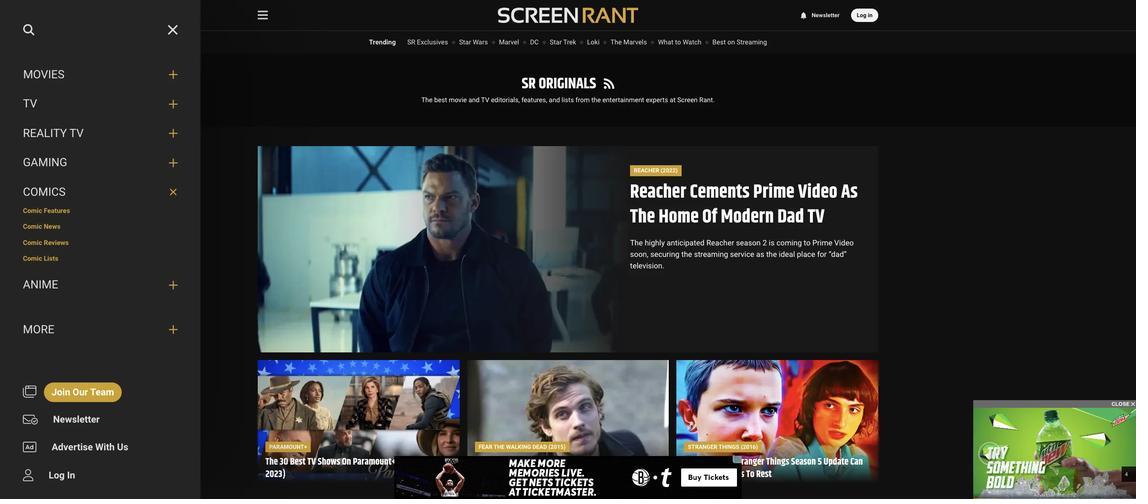 Task type: vqa. For each thing, say whether or not it's contained in the screenshot.


Task type: locate. For each thing, give the bounding box(es) containing it.
0 vertical spatial paramount+
[[269, 443, 307, 450]]

paramount+
[[269, 443, 307, 450], [353, 455, 397, 470]]

sr for exclusives
[[407, 38, 416, 46]]

best right 30
[[290, 455, 306, 470]]

as
[[841, 178, 858, 207]]

2 vertical spatial reacher
[[707, 238, 735, 247]]

stranger down (2016)
[[734, 455, 765, 470]]

tv right 'dad'
[[808, 202, 825, 232]]

close ✕
[[1112, 401, 1136, 407]]

tv left editorials,
[[481, 96, 490, 104]]

1 star from the left
[[459, 38, 471, 46]]

1 horizontal spatial in
[[868, 12, 873, 19]]

5 right "done"
[[600, 467, 605, 482]]

dead's
[[597, 455, 621, 470]]

1 horizontal spatial best
[[713, 38, 726, 46]]

2 comic from the top
[[23, 223, 42, 230]]

comic left the news
[[23, 223, 42, 230]]

1 comic from the top
[[23, 207, 42, 215]]

1 vertical spatial reacher
[[630, 178, 687, 207]]

things up "needed"
[[719, 443, 740, 450]]

comic for comic reviews
[[23, 239, 42, 246]]

1 vertical spatial sr
[[522, 72, 536, 96]]

1 vertical spatial walking
[[568, 455, 596, 470]]

stranger
[[688, 443, 718, 450], [734, 455, 765, 470]]

best
[[713, 38, 726, 46], [290, 455, 306, 470]]

soon,
[[630, 250, 649, 259]]

comic up comic news
[[23, 207, 42, 215]]

fear the walking dead (2015) link
[[475, 442, 570, 452]]

and right movie
[[469, 96, 480, 104]]

to inside the highly anticipated reacher season 2 is coming to prime video soon, securing the streaming service as the ideal place for "dad" television.
[[804, 238, 811, 247]]

the up soon,
[[630, 238, 643, 247]]

1 vertical spatial best
[[290, 455, 306, 470]]

2 star from the left
[[550, 38, 562, 46]]

reacher
[[634, 167, 660, 174], [630, 178, 687, 207], [707, 238, 735, 247]]

marvel link
[[499, 38, 519, 46]]

tv
[[481, 96, 490, 104], [23, 97, 37, 110], [70, 126, 84, 140], [808, 202, 825, 232], [307, 455, 316, 470]]

star left trek
[[550, 38, 562, 46]]

2023)
[[266, 467, 286, 482]]

0 vertical spatial best
[[713, 38, 726, 46]]

should've
[[525, 467, 560, 482]]

jack reacher standing tall while captured in reacher season 2 image
[[258, 146, 630, 353]]

reality tv
[[23, 126, 84, 140]]

comic inside comic reviews link
[[23, 239, 42, 246]]

loki
[[587, 38, 600, 46]]

join our team link
[[44, 383, 122, 402]]

star for star trek
[[550, 38, 562, 46]]

years
[[606, 467, 626, 482]]

reacher left (2022)
[[634, 167, 660, 174]]

comic news
[[23, 223, 60, 230]]

gaming link
[[23, 156, 161, 170]]

1 horizontal spatial sr
[[522, 72, 536, 96]]

star left wars
[[459, 38, 471, 46]]

0 horizontal spatial sr
[[407, 38, 416, 46]]

0 vertical spatial newsletter
[[812, 12, 840, 19]]

0 horizontal spatial walking
[[506, 443, 531, 450]]

0 vertical spatial log
[[857, 12, 867, 19]]

features
[[44, 207, 70, 215]]

1 horizontal spatial things
[[766, 455, 790, 470]]

log in
[[857, 12, 873, 19], [49, 469, 75, 481]]

comic
[[23, 207, 42, 215], [23, 223, 42, 230], [23, 239, 42, 246], [23, 254, 42, 262]]

1 horizontal spatial what
[[658, 38, 674, 46]]

5
[[818, 455, 822, 470], [600, 467, 605, 482]]

1 vertical spatial video
[[835, 238, 854, 247]]

what right is
[[506, 467, 523, 482]]

4
[[1126, 471, 1128, 477]]

best inside 'paramount+ the 30 best tv shows on paramount+ (november 2023)'
[[290, 455, 306, 470]]

the right as
[[767, 250, 777, 259]]

the down anticipated
[[682, 250, 692, 259]]

is
[[769, 238, 775, 247]]

1 horizontal spatial the
[[682, 250, 692, 259]]

sr for originals
[[522, 72, 536, 96]]

the inside 'paramount+ the 30 best tv shows on paramount+ (november 2023)'
[[266, 455, 278, 470]]

done
[[581, 467, 599, 482]]

sr
[[407, 38, 416, 46], [522, 72, 536, 96]]

fear the walking dead (2015) it says a lot that fear the walking dead's series finale is what should've been done 5 years ago
[[475, 443, 645, 482]]

on
[[728, 38, 735, 46]]

0 horizontal spatial newsletter link
[[45, 410, 107, 430]]

1 horizontal spatial stranger
[[734, 455, 765, 470]]

1 horizontal spatial prime
[[813, 238, 833, 247]]

0 horizontal spatial what
[[506, 467, 523, 482]]

tv inside reacher (2022) reacher cements prime video as the home of modern dad tv
[[808, 202, 825, 232]]

reacher down reacher (2022) link
[[630, 178, 687, 207]]

best on streaming link
[[713, 38, 767, 46]]

exclusives
[[417, 38, 448, 46]]

experts
[[646, 96, 668, 104]]

1 horizontal spatial to
[[804, 238, 811, 247]]

dead
[[533, 443, 547, 450]]

advertisement region
[[394, 456, 742, 499]]

reacher cements prime video as the home of modern dad tv link
[[630, 178, 858, 232]]

0 vertical spatial log in
[[857, 12, 873, 19]]

dc link
[[530, 38, 539, 46]]

0 horizontal spatial best
[[290, 455, 306, 470]]

0 horizontal spatial log
[[49, 469, 65, 481]]

tv inside sr originals the best movie and tv editorials, features, and lists from the entertainment experts at screen rant.
[[481, 96, 490, 104]]

0 vertical spatial stranger
[[688, 443, 718, 450]]

streaming
[[737, 38, 767, 46]]

the
[[592, 96, 601, 104], [682, 250, 692, 259], [767, 250, 777, 259]]

1 horizontal spatial paramount+
[[353, 455, 397, 470]]

the inside the highly anticipated reacher season 2 is coming to prime video soon, securing the streaming service as the ideal place for "dad" television.
[[630, 238, 643, 247]]

put
[[684, 467, 696, 482]]

paramount+ the 30 best tv shows on paramount+ (november 2023)
[[266, 443, 438, 482]]

0 vertical spatial newsletter link
[[800, 12, 840, 19]]

been
[[562, 467, 579, 482]]

stranger up much-
[[688, 443, 718, 450]]

0 horizontal spatial paramount+
[[269, 443, 307, 450]]

comic news link
[[23, 223, 178, 231]]

comic for comic lists
[[23, 254, 42, 262]]

season
[[791, 455, 816, 470]]

advertise with us link
[[44, 438, 136, 458]]

much-needed stranger things season 5 update can put age concerns to rest link
[[684, 455, 871, 482]]

0 horizontal spatial in
[[67, 469, 75, 481]]

1 vertical spatial paramount+
[[353, 455, 397, 470]]

to
[[747, 467, 755, 482]]

the inside sr originals the best movie and tv editorials, features, and lists from the entertainment experts at screen rant.
[[422, 96, 433, 104]]

log in link
[[41, 466, 83, 486]]

from
[[576, 96, 590, 104]]

1 horizontal spatial and
[[549, 96, 560, 104]]

comic up comic lists on the bottom left
[[23, 239, 42, 246]]

and
[[469, 96, 480, 104], [549, 96, 560, 104]]

the up highly
[[630, 202, 655, 232]]

and left lists
[[549, 96, 560, 104]]

0 vertical spatial fear
[[479, 443, 493, 450]]

0 horizontal spatial log in
[[49, 469, 75, 481]]

that
[[520, 455, 535, 470]]

5 inside the stranger things (2016) much-needed stranger things season 5 update can put age concerns to rest
[[818, 455, 822, 470]]

1 vertical spatial in
[[67, 469, 75, 481]]

0 horizontal spatial 5
[[600, 467, 605, 482]]

sr left exclusives
[[407, 38, 416, 46]]

shows
[[318, 455, 340, 470]]

tv right reality
[[70, 126, 84, 140]]

trek
[[564, 38, 576, 46]]

5 left update
[[818, 455, 822, 470]]

0 horizontal spatial things
[[719, 443, 740, 450]]

tv down movies
[[23, 97, 37, 110]]

0 horizontal spatial to
[[675, 38, 681, 46]]

fear down "dead"
[[537, 455, 552, 470]]

0 vertical spatial sr
[[407, 38, 416, 46]]

comic for comic news
[[23, 223, 42, 230]]

fear up says
[[479, 443, 493, 450]]

sr up features,
[[522, 72, 536, 96]]

newsletter
[[812, 12, 840, 19], [53, 413, 100, 425]]

paramount+ right on at the bottom of page
[[353, 455, 397, 470]]

a
[[500, 455, 505, 470]]

reacher up streaming
[[707, 238, 735, 247]]

1 horizontal spatial fear
[[537, 455, 552, 470]]

1 vertical spatial prime
[[813, 238, 833, 247]]

in
[[868, 12, 873, 19], [67, 469, 75, 481]]

comic left lists
[[23, 254, 42, 262]]

the right from
[[592, 96, 601, 104]]

video left as
[[798, 178, 838, 207]]

paramount+ up 30
[[269, 443, 307, 450]]

prime inside the highly anticipated reacher season 2 is coming to prime video soon, securing the streaming service as the ideal place for "dad" television.
[[813, 238, 833, 247]]

0 vertical spatial what
[[658, 38, 674, 46]]

advertise with us
[[52, 441, 128, 453]]

best left on at the top
[[713, 38, 726, 46]]

1 horizontal spatial log in
[[857, 12, 873, 19]]

4 comic from the top
[[23, 254, 42, 262]]

the inside sr originals the best movie and tv editorials, features, and lists from the entertainment experts at screen rant.
[[592, 96, 601, 104]]

3 comic from the top
[[23, 239, 42, 246]]

is
[[498, 467, 504, 482]]

the
[[611, 38, 622, 46], [422, 96, 433, 104], [630, 202, 655, 232], [630, 238, 643, 247], [494, 443, 505, 450], [266, 455, 278, 470], [554, 455, 566, 470]]

coming
[[777, 238, 802, 247]]

reality tv link
[[23, 126, 161, 141]]

0 horizontal spatial the
[[592, 96, 601, 104]]

0 vertical spatial in
[[868, 12, 873, 19]]

0 horizontal spatial and
[[469, 96, 480, 104]]

sr originals the best movie and tv editorials, features, and lists from the entertainment experts at screen rant.
[[422, 72, 715, 104]]

video up "dad"
[[835, 238, 854, 247]]

comic for comic features
[[23, 207, 42, 215]]

things left season
[[766, 455, 790, 470]]

the marvels link
[[611, 38, 647, 46]]

reacher inside the highly anticipated reacher season 2 is coming to prime video soon, securing the streaming service as the ideal place for "dad" television.
[[707, 238, 735, 247]]

to left watch
[[675, 38, 681, 46]]

0 horizontal spatial star
[[459, 38, 471, 46]]

1 vertical spatial to
[[804, 238, 811, 247]]

1 vertical spatial what
[[506, 467, 523, 482]]

screenrant logo image
[[498, 8, 639, 23]]

2
[[763, 238, 767, 247]]

0 horizontal spatial prime
[[754, 178, 795, 207]]

1 horizontal spatial 5
[[818, 455, 822, 470]]

it says a lot that fear the walking dead's series finale is what should've been done 5 years ago link
[[475, 455, 662, 482]]

comic inside comic features link
[[23, 207, 42, 215]]

the left the best
[[422, 96, 433, 104]]

0 vertical spatial video
[[798, 178, 838, 207]]

the down (2015)
[[554, 455, 566, 470]]

1 vertical spatial newsletter
[[53, 413, 100, 425]]

the left 30
[[266, 455, 278, 470]]

it
[[475, 455, 480, 470]]

0 vertical spatial prime
[[754, 178, 795, 207]]

service
[[730, 250, 755, 259]]

tv left the shows
[[307, 455, 316, 470]]

video
[[798, 178, 838, 207], [835, 238, 854, 247]]

the inside reacher (2022) reacher cements prime video as the home of modern dad tv
[[630, 202, 655, 232]]

0 vertical spatial to
[[675, 38, 681, 46]]

loki link
[[587, 38, 600, 46]]

lists
[[44, 254, 58, 262]]

walking
[[506, 443, 531, 450], [568, 455, 596, 470]]

1 horizontal spatial newsletter link
[[800, 12, 840, 19]]

0 vertical spatial things
[[719, 443, 740, 450]]

1 horizontal spatial log
[[857, 12, 867, 19]]

1 horizontal spatial star
[[550, 38, 562, 46]]

comic inside comic lists link
[[23, 254, 42, 262]]

what left watch
[[658, 38, 674, 46]]

sr inside sr originals the best movie and tv editorials, features, and lists from the entertainment experts at screen rant.
[[522, 72, 536, 96]]

reacher (2022) link
[[630, 165, 682, 176]]

comic inside 'comic news' link
[[23, 223, 42, 230]]

0 horizontal spatial fear
[[479, 443, 493, 450]]

to up place
[[804, 238, 811, 247]]

the marvels
[[611, 38, 647, 46]]



Task type: describe. For each thing, give the bounding box(es) containing it.
paramount+ shows - lawmen bass reeves, good fight, special ops lioness, frasier, tulsa king, 1883 image
[[258, 360, 460, 489]]

ago
[[628, 467, 641, 482]]

star trek
[[550, 38, 576, 46]]

best
[[434, 96, 447, 104]]

as
[[757, 250, 765, 259]]

marvels
[[624, 38, 647, 46]]

originals
[[539, 72, 596, 96]]

star wars link
[[459, 38, 488, 46]]

comics
[[23, 185, 66, 198]]

stranger things (2016) link
[[684, 442, 762, 452]]

video inside the highly anticipated reacher season 2 is coming to prime video soon, securing the streaming service as the ideal place for "dad" television.
[[835, 238, 854, 247]]

watch
[[683, 38, 702, 46]]

advertisement: 0:12
[[1034, 492, 1076, 498]]

0 vertical spatial reacher
[[634, 167, 660, 174]]

comic reviews link
[[23, 239, 178, 247]]

the up a
[[494, 443, 505, 450]]

screen
[[678, 96, 698, 104]]

the highly anticipated reacher season 2 is coming to prime video soon, securing the streaming service as the ideal place for "dad" television.
[[630, 238, 854, 270]]

1 and from the left
[[469, 96, 480, 104]]

1 vertical spatial log
[[49, 469, 65, 481]]

reviews
[[44, 239, 69, 246]]

0 horizontal spatial stranger
[[688, 443, 718, 450]]

prime inside reacher (2022) reacher cements prime video as the home of modern dad tv
[[754, 178, 795, 207]]

lot
[[507, 455, 518, 470]]

update
[[824, 455, 849, 470]]

comic features
[[23, 207, 70, 215]]

1 horizontal spatial walking
[[568, 455, 596, 470]]

1 vertical spatial log in
[[49, 469, 75, 481]]

features,
[[522, 96, 547, 104]]

"dad"
[[829, 250, 847, 259]]

comic reviews
[[23, 239, 69, 246]]

0:12
[[1067, 492, 1076, 498]]

sr exclusives link
[[407, 38, 448, 46]]

at
[[670, 96, 676, 104]]

anticipated
[[667, 238, 705, 247]]

the left marvels
[[611, 38, 622, 46]]

eleven and mike from stranger things image
[[677, 360, 879, 489]]

what to watch link
[[658, 38, 702, 46]]

1 horizontal spatial newsletter
[[812, 12, 840, 19]]

us
[[117, 441, 128, 453]]

0 vertical spatial walking
[[506, 443, 531, 450]]

streaming
[[694, 250, 729, 259]]

says
[[482, 455, 498, 470]]

paramount+ link
[[266, 442, 311, 452]]

for
[[818, 250, 827, 259]]

comics link
[[23, 185, 161, 199]]

on
[[342, 455, 351, 470]]

stranger things (2016) much-needed stranger things season 5 update can put age concerns to rest
[[684, 443, 863, 482]]

our
[[73, 386, 88, 398]]

reality
[[23, 126, 67, 140]]

season
[[736, 238, 761, 247]]

1 vertical spatial things
[[766, 455, 790, 470]]

video inside reacher (2022) reacher cements prime video as the home of modern dad tv
[[798, 178, 838, 207]]

advertisement:
[[1034, 492, 1066, 498]]

rest
[[757, 467, 772, 482]]

(2015)
[[549, 443, 566, 450]]

2 and from the left
[[549, 96, 560, 104]]

5 inside fear the walking dead (2015) it says a lot that fear the walking dead's series finale is what should've been done 5 years ago
[[600, 467, 605, 482]]

lists
[[562, 96, 574, 104]]

sr exclusives
[[407, 38, 448, 46]]

star for star wars
[[459, 38, 471, 46]]

place
[[797, 250, 816, 259]]

age
[[698, 467, 711, 482]]

troy looking at charlie in fear the walking dead season 8 episode 8 image
[[467, 360, 669, 489]]

30
[[280, 455, 288, 470]]

entertainment
[[603, 96, 645, 104]]

team
[[90, 386, 114, 398]]

tv inside 'paramount+ the 30 best tv shows on paramount+ (november 2023)'
[[307, 455, 316, 470]]

gaming
[[23, 156, 67, 169]]

marvel
[[499, 38, 519, 46]]

more
[[23, 323, 54, 336]]

the 30 best tv shows on paramount+ (november 2023) link
[[266, 455, 452, 482]]

reacher (2022) reacher cements prime video as the home of modern dad tv
[[630, 167, 858, 232]]

modern
[[721, 202, 774, 232]]

trending
[[369, 38, 396, 46]]

movies link
[[23, 68, 161, 82]]

anime
[[23, 278, 58, 291]]

star trek link
[[550, 38, 576, 46]]

(2016)
[[741, 443, 758, 450]]

0 horizontal spatial newsletter
[[53, 413, 100, 425]]

comic lists link
[[23, 254, 178, 263]]

movie
[[449, 96, 467, 104]]

anime link
[[23, 278, 161, 292]]

1 vertical spatial newsletter link
[[45, 410, 107, 430]]

what to watch
[[658, 38, 702, 46]]

concerns
[[713, 467, 745, 482]]

1 vertical spatial stranger
[[734, 455, 765, 470]]

video player region
[[974, 408, 1137, 499]]

much-
[[684, 455, 706, 470]]

ideal
[[779, 250, 795, 259]]

tv link
[[23, 97, 161, 111]]

rant.
[[700, 96, 715, 104]]

1 vertical spatial fear
[[537, 455, 552, 470]]

securing
[[651, 250, 680, 259]]

2 horizontal spatial the
[[767, 250, 777, 259]]

what inside fear the walking dead (2015) it says a lot that fear the walking dead's series finale is what should've been done 5 years ago
[[506, 467, 523, 482]]

close
[[1112, 401, 1130, 407]]

star wars
[[459, 38, 488, 46]]

comic lists
[[23, 254, 58, 262]]



